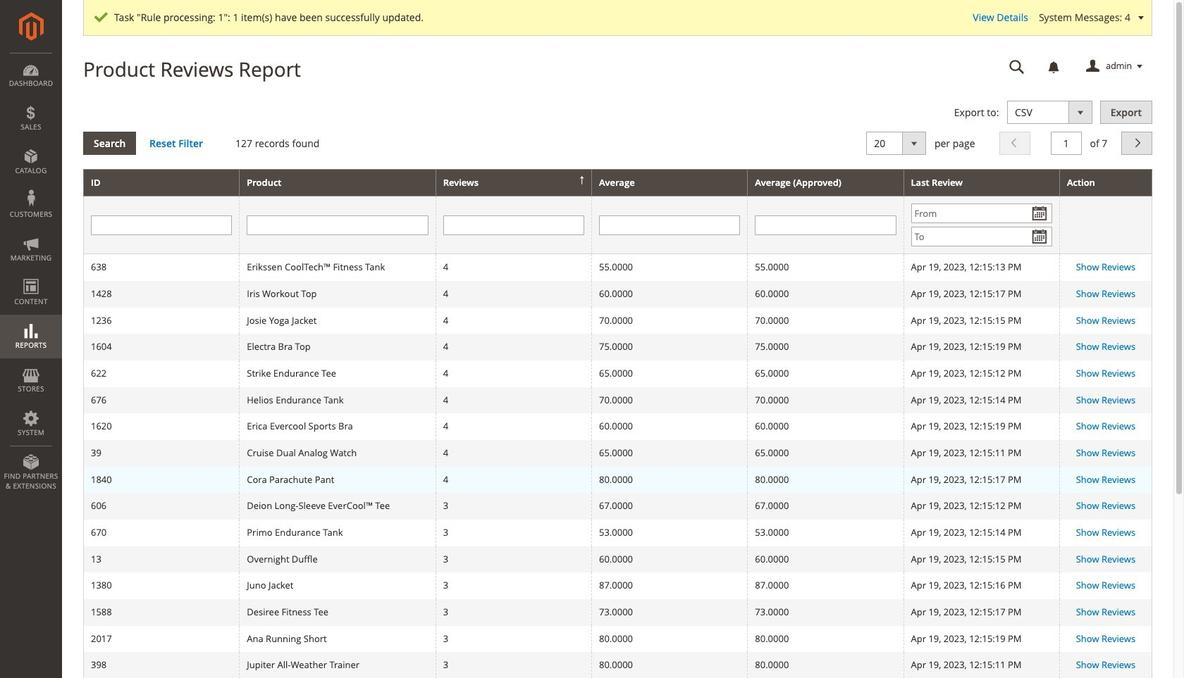Task type: locate. For each thing, give the bounding box(es) containing it.
menu bar
[[0, 53, 62, 499]]

None text field
[[1051, 132, 1082, 155], [443, 216, 584, 235], [599, 216, 740, 235], [755, 216, 896, 235], [1051, 132, 1082, 155], [443, 216, 584, 235], [599, 216, 740, 235], [755, 216, 896, 235]]

From text field
[[911, 204, 1052, 224]]

None text field
[[1000, 54, 1035, 79], [91, 216, 232, 235], [247, 216, 428, 235], [1000, 54, 1035, 79], [91, 216, 232, 235], [247, 216, 428, 235]]

magento admin panel image
[[19, 12, 43, 41]]



Task type: describe. For each thing, give the bounding box(es) containing it.
To text field
[[911, 227, 1052, 247]]



